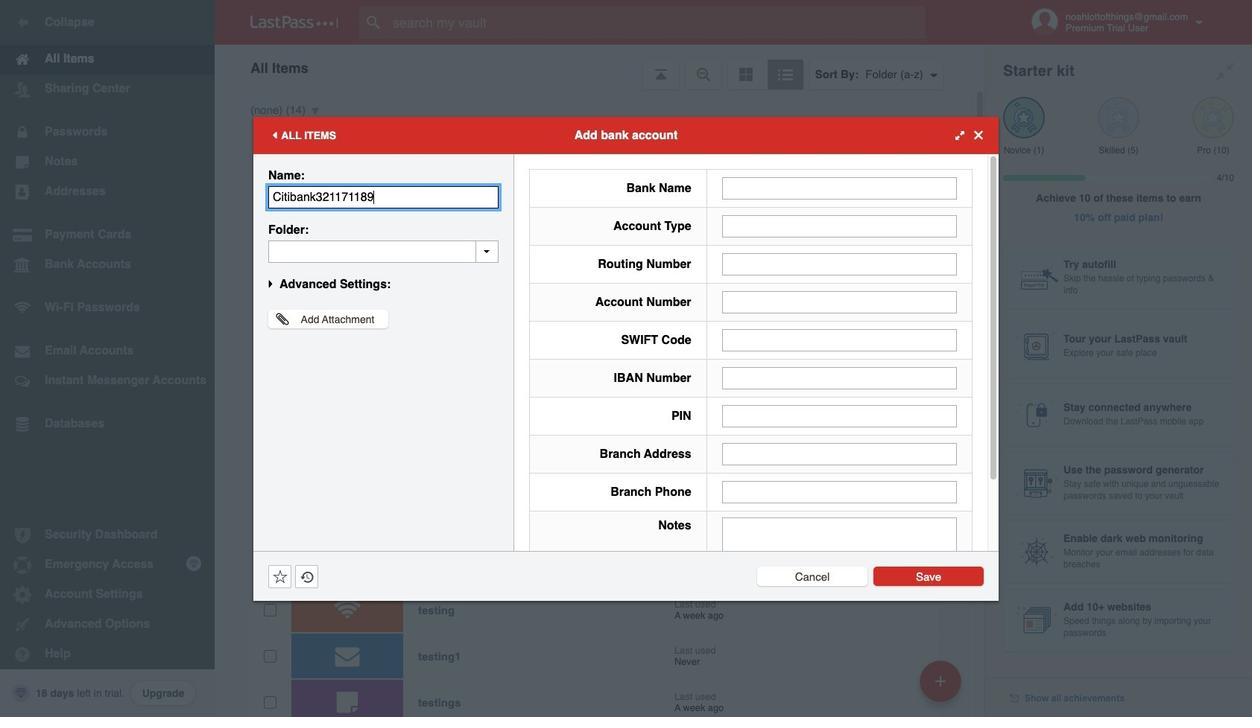 Task type: vqa. For each thing, say whether or not it's contained in the screenshot.
alert at top
no



Task type: describe. For each thing, give the bounding box(es) containing it.
main navigation navigation
[[0, 0, 215, 718]]

new item image
[[936, 677, 946, 687]]

vault options navigation
[[215, 45, 986, 89]]

Search search field
[[359, 6, 955, 39]]



Task type: locate. For each thing, give the bounding box(es) containing it.
lastpass image
[[250, 16, 338, 29]]

None text field
[[268, 186, 499, 208], [268, 240, 499, 263], [722, 253, 957, 275], [722, 291, 957, 313], [722, 329, 957, 352], [722, 367, 957, 390], [722, 481, 957, 504], [268, 186, 499, 208], [268, 240, 499, 263], [722, 253, 957, 275], [722, 291, 957, 313], [722, 329, 957, 352], [722, 367, 957, 390], [722, 481, 957, 504]]

search my vault text field
[[359, 6, 955, 39]]

None text field
[[722, 177, 957, 199], [722, 215, 957, 237], [722, 405, 957, 428], [722, 443, 957, 466], [722, 518, 957, 610], [722, 177, 957, 199], [722, 215, 957, 237], [722, 405, 957, 428], [722, 443, 957, 466], [722, 518, 957, 610]]

dialog
[[253, 117, 999, 620]]

new item navigation
[[915, 657, 971, 718]]



